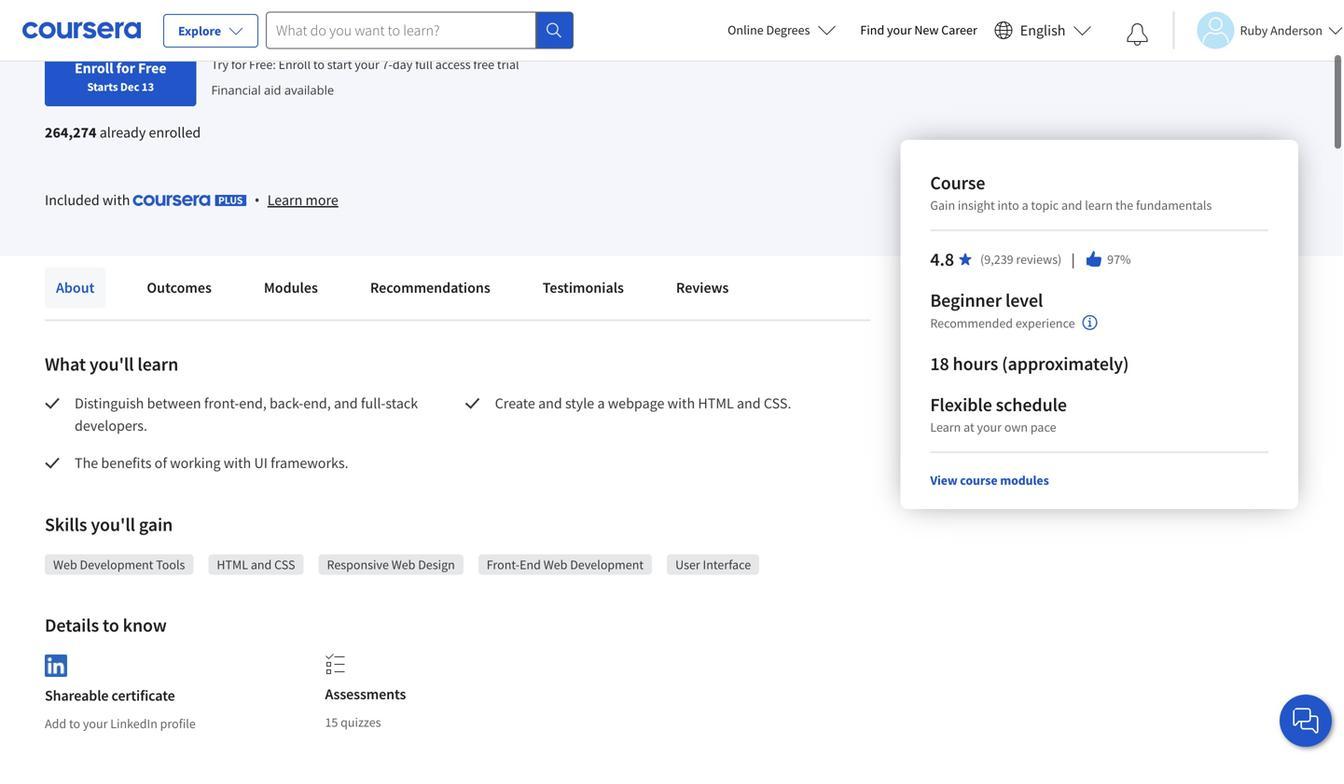Task type: describe. For each thing, give the bounding box(es) containing it.
responsive
[[327, 556, 389, 573]]

beginner
[[930, 289, 1002, 312]]

know
[[123, 614, 167, 637]]

experience
[[1016, 315, 1075, 332]]

for for try
[[231, 56, 247, 73]]

add
[[45, 716, 66, 732]]

ui
[[254, 454, 268, 472]]

(9,239
[[980, 251, 1014, 268]]

reviews)
[[1016, 251, 1062, 268]]

try for free: enroll to start your 7-day full access free trial financial aid available
[[211, 56, 519, 98]]

dec
[[120, 79, 139, 94]]

coursera plus image
[[133, 195, 247, 206]]

between
[[147, 394, 201, 413]]

user
[[675, 556, 700, 573]]

your inside flexible schedule learn at your own pace
[[977, 419, 1002, 436]]

and inside the distinguish between front-end, back-end, and full-stack developers.
[[334, 394, 358, 413]]

anderson
[[1271, 22, 1323, 39]]

free
[[138, 59, 166, 77]]

assessments
[[325, 685, 406, 704]]

1 end, from the left
[[239, 394, 267, 413]]

learn inside flexible schedule learn at your own pace
[[930, 419, 961, 436]]

course
[[960, 472, 998, 489]]

full
[[415, 56, 433, 73]]

information about difficulty level pre-requisites. image
[[1083, 315, 1098, 330]]

front-
[[487, 556, 520, 573]]

web development tools
[[53, 556, 185, 573]]

already
[[100, 123, 146, 142]]

responsive web design
[[327, 556, 455, 573]]

style
[[565, 394, 594, 413]]

included
[[45, 191, 100, 209]]

skills
[[45, 513, 87, 536]]

find
[[860, 21, 885, 38]]

2 horizontal spatial with
[[668, 394, 695, 413]]

enroll inside try for free: enroll to start your 7-day full access free trial financial aid available
[[279, 56, 311, 73]]

find your new career
[[860, 21, 977, 38]]

learn inside • learn more
[[267, 191, 303, 209]]

(9,239 reviews) |
[[980, 249, 1078, 269]]

recommendations
[[370, 278, 490, 297]]

benefits
[[101, 454, 152, 472]]

new
[[915, 21, 939, 38]]

included with
[[45, 191, 133, 209]]

reviews
[[676, 278, 729, 297]]

264,274 already enrolled
[[45, 123, 201, 142]]

view course modules link
[[930, 472, 1049, 489]]

recommended experience
[[930, 315, 1075, 332]]

2 end, from the left
[[303, 394, 331, 413]]

more
[[306, 191, 338, 209]]

a inside course gain insight into a topic and learn the fundamentals
[[1022, 197, 1029, 214]]

starts
[[87, 79, 118, 94]]

7-
[[382, 56, 393, 73]]

explore
[[178, 22, 221, 39]]

testimonials link
[[532, 267, 635, 308]]

for for enroll
[[116, 59, 135, 77]]

enrolled
[[149, 123, 201, 142]]

1 development from the left
[[80, 556, 153, 573]]

the
[[1116, 197, 1134, 214]]

topic
[[1031, 197, 1059, 214]]

and inside course gain insight into a topic and learn the fundamentals
[[1062, 197, 1083, 214]]

ruby anderson button
[[1173, 12, 1343, 49]]

chat with us image
[[1291, 706, 1321, 736]]

html and css
[[217, 556, 295, 573]]

level
[[1006, 289, 1043, 312]]

reviews link
[[665, 267, 740, 308]]

1 web from the left
[[53, 556, 77, 573]]

of
[[155, 454, 167, 472]]

design
[[418, 556, 455, 573]]

own
[[1005, 419, 1028, 436]]

flexible schedule learn at your own pace
[[930, 393, 1067, 436]]

modules link
[[253, 267, 329, 308]]

learn more link
[[267, 188, 338, 211]]

0 vertical spatial with
[[103, 191, 130, 209]]

fundamentals
[[1136, 197, 1212, 214]]

into
[[998, 197, 1019, 214]]

and left 'style'
[[538, 394, 562, 413]]

working
[[170, 454, 221, 472]]

pace
[[1031, 419, 1056, 436]]

free
[[473, 56, 495, 73]]

distinguish
[[75, 394, 144, 413]]

18 hours (approximately)
[[930, 352, 1129, 375]]

distinguish between front-end, back-end, and full-stack developers.
[[75, 394, 421, 435]]

about
[[56, 278, 95, 297]]

what
[[45, 353, 86, 376]]

264,274
[[45, 123, 97, 142]]

your down the "shareable certificate"
[[83, 716, 108, 732]]

to inside try for free: enroll to start your 7-day full access free trial financial aid available
[[313, 56, 325, 73]]

97%
[[1107, 251, 1131, 268]]

show notifications image
[[1126, 23, 1149, 46]]

2 development from the left
[[570, 556, 644, 573]]

back-
[[270, 394, 303, 413]]

and left css.
[[737, 394, 761, 413]]

available
[[284, 81, 334, 98]]



Task type: vqa. For each thing, say whether or not it's contained in the screenshot.
Ruby
yes



Task type: locate. For each thing, give the bounding box(es) containing it.
html
[[698, 394, 734, 413], [217, 556, 248, 573]]

0 vertical spatial learn
[[1085, 197, 1113, 214]]

interface
[[703, 556, 751, 573]]

to for your
[[69, 716, 80, 732]]

end, left the back-
[[239, 394, 267, 413]]

1 horizontal spatial end,
[[303, 394, 331, 413]]

for
[[231, 56, 247, 73], [116, 59, 135, 77]]

enroll inside enroll for free starts dec 13
[[75, 59, 113, 77]]

3 web from the left
[[544, 556, 568, 573]]

gain
[[139, 513, 173, 536]]

0 horizontal spatial for
[[116, 59, 135, 77]]

2 horizontal spatial to
[[313, 56, 325, 73]]

and
[[1062, 197, 1083, 214], [334, 394, 358, 413], [538, 394, 562, 413], [737, 394, 761, 413], [251, 556, 272, 573]]

free:
[[249, 56, 276, 73]]

learn left the
[[1085, 197, 1113, 214]]

development right end
[[570, 556, 644, 573]]

ruby
[[1240, 22, 1268, 39]]

css.
[[764, 394, 791, 413]]

1 vertical spatial learn
[[138, 353, 178, 376]]

web down skills
[[53, 556, 77, 573]]

english button
[[987, 0, 1099, 61]]

1 horizontal spatial learn
[[1085, 197, 1113, 214]]

learn
[[267, 191, 303, 209], [930, 419, 961, 436]]

to right add
[[69, 716, 80, 732]]

1 horizontal spatial development
[[570, 556, 644, 573]]

certificate
[[112, 687, 175, 705]]

what you'll learn
[[45, 353, 178, 376]]

a right 'style'
[[597, 394, 605, 413]]

None search field
[[266, 12, 574, 49]]

learn inside course gain insight into a topic and learn the fundamentals
[[1085, 197, 1113, 214]]

0 vertical spatial a
[[1022, 197, 1029, 214]]

web right end
[[544, 556, 568, 573]]

18
[[930, 352, 949, 375]]

a right into
[[1022, 197, 1029, 214]]

modules
[[264, 278, 318, 297]]

with right webpage
[[668, 394, 695, 413]]

1 vertical spatial you'll
[[91, 513, 135, 536]]

0 horizontal spatial a
[[597, 394, 605, 413]]

outcomes
[[147, 278, 212, 297]]

enroll up 'available'
[[279, 56, 311, 73]]

for inside enroll for free starts dec 13
[[116, 59, 135, 77]]

enroll up starts
[[75, 59, 113, 77]]

2 web from the left
[[392, 556, 416, 573]]

profile
[[160, 716, 196, 732]]

quizzes
[[341, 714, 381, 731]]

you'll up distinguish
[[89, 353, 134, 376]]

to left start
[[313, 56, 325, 73]]

and right topic
[[1062, 197, 1083, 214]]

the
[[75, 454, 98, 472]]

web
[[53, 556, 77, 573], [392, 556, 416, 573], [544, 556, 568, 573]]

html left "css" on the left of the page
[[217, 556, 248, 573]]

learn up between
[[138, 353, 178, 376]]

learn right •
[[267, 191, 303, 209]]

for right try
[[231, 56, 247, 73]]

at
[[964, 419, 975, 436]]

2 horizontal spatial web
[[544, 556, 568, 573]]

testimonials
[[543, 278, 624, 297]]

0 vertical spatial html
[[698, 394, 734, 413]]

0 vertical spatial to
[[313, 56, 325, 73]]

coursera image
[[22, 15, 141, 45]]

course gain insight into a topic and learn the fundamentals
[[930, 171, 1212, 214]]

0 horizontal spatial learn
[[138, 353, 178, 376]]

you'll for skills
[[91, 513, 135, 536]]

learn left the at
[[930, 419, 961, 436]]

schedule
[[996, 393, 1067, 417]]

find your new career link
[[851, 19, 987, 42]]

15
[[325, 714, 338, 731]]

hours
[[953, 352, 998, 375]]

you'll for what
[[89, 353, 134, 376]]

flexible
[[930, 393, 992, 417]]

15 quizzes
[[325, 714, 381, 731]]

(approximately)
[[1002, 352, 1129, 375]]

|
[[1069, 249, 1078, 269]]

gain
[[930, 197, 955, 214]]

1 vertical spatial learn
[[930, 419, 961, 436]]

your right the at
[[977, 419, 1002, 436]]

1 vertical spatial a
[[597, 394, 605, 413]]

html left css.
[[698, 394, 734, 413]]

and left "css" on the left of the page
[[251, 556, 272, 573]]

• learn more
[[254, 190, 338, 210]]

0 horizontal spatial to
[[69, 716, 80, 732]]

end,
[[239, 394, 267, 413], [303, 394, 331, 413]]

view course modules
[[930, 472, 1049, 489]]

0 horizontal spatial enroll
[[75, 59, 113, 77]]

recommendations link
[[359, 267, 502, 308]]

13
[[142, 79, 154, 94]]

2 vertical spatial to
[[69, 716, 80, 732]]

2 vertical spatial with
[[224, 454, 251, 472]]

start
[[327, 56, 352, 73]]

with right included on the left of the page
[[103, 191, 130, 209]]

full-
[[361, 394, 386, 413]]

your inside try for free: enroll to start your 7-day full access free trial financial aid available
[[355, 56, 379, 73]]

career
[[942, 21, 977, 38]]

enroll
[[279, 56, 311, 73], [75, 59, 113, 77]]

end, left full-
[[303, 394, 331, 413]]

details
[[45, 614, 99, 637]]

stack
[[386, 394, 418, 413]]

skills you'll gain
[[45, 513, 173, 536]]

development down skills you'll gain
[[80, 556, 153, 573]]

outcomes link
[[136, 267, 223, 308]]

frameworks.
[[271, 454, 349, 472]]

financial aid available button
[[211, 81, 334, 98]]

linkedin
[[110, 716, 158, 732]]

beginner level
[[930, 289, 1043, 312]]

with left ui
[[224, 454, 251, 472]]

create
[[495, 394, 535, 413]]

1 horizontal spatial for
[[231, 56, 247, 73]]

1 horizontal spatial learn
[[930, 419, 961, 436]]

create and style a webpage with html and css.
[[495, 394, 791, 413]]

and left full-
[[334, 394, 358, 413]]

1 horizontal spatial enroll
[[279, 56, 311, 73]]

1 vertical spatial with
[[668, 394, 695, 413]]

0 horizontal spatial learn
[[267, 191, 303, 209]]

for up dec
[[116, 59, 135, 77]]

css
[[274, 556, 295, 573]]

try
[[211, 56, 229, 73]]

1 horizontal spatial a
[[1022, 197, 1029, 214]]

1 horizontal spatial web
[[392, 556, 416, 573]]

0 horizontal spatial with
[[103, 191, 130, 209]]

degrees
[[766, 21, 810, 38]]

details to know
[[45, 614, 167, 637]]

shareable certificate
[[45, 687, 175, 705]]

1 horizontal spatial to
[[103, 614, 119, 637]]

your right find
[[887, 21, 912, 38]]

for inside try for free: enroll to start your 7-day full access free trial financial aid available
[[231, 56, 247, 73]]

about link
[[45, 267, 106, 308]]

front-
[[204, 394, 239, 413]]

to for know
[[103, 614, 119, 637]]

web left design
[[392, 556, 416, 573]]

1 vertical spatial html
[[217, 556, 248, 573]]

1 vertical spatial to
[[103, 614, 119, 637]]

0 horizontal spatial end,
[[239, 394, 267, 413]]

your left 7-
[[355, 56, 379, 73]]

the benefits of working with ui frameworks.
[[75, 454, 349, 472]]

you'll up the web development tools
[[91, 513, 135, 536]]

a
[[1022, 197, 1029, 214], [597, 394, 605, 413]]

0 vertical spatial you'll
[[89, 353, 134, 376]]

english
[[1020, 21, 1066, 40]]

0 vertical spatial learn
[[267, 191, 303, 209]]

0 horizontal spatial html
[[217, 556, 248, 573]]

webpage
[[608, 394, 665, 413]]

1 horizontal spatial html
[[698, 394, 734, 413]]

0 horizontal spatial web
[[53, 556, 77, 573]]

add to your linkedin profile
[[45, 716, 196, 732]]

course
[[930, 171, 986, 195]]

1 horizontal spatial with
[[224, 454, 251, 472]]

trial
[[497, 56, 519, 73]]

online degrees
[[728, 21, 810, 38]]

to
[[313, 56, 325, 73], [103, 614, 119, 637], [69, 716, 80, 732]]

to left know
[[103, 614, 119, 637]]

0 horizontal spatial development
[[80, 556, 153, 573]]

What do you want to learn? text field
[[266, 12, 536, 49]]



